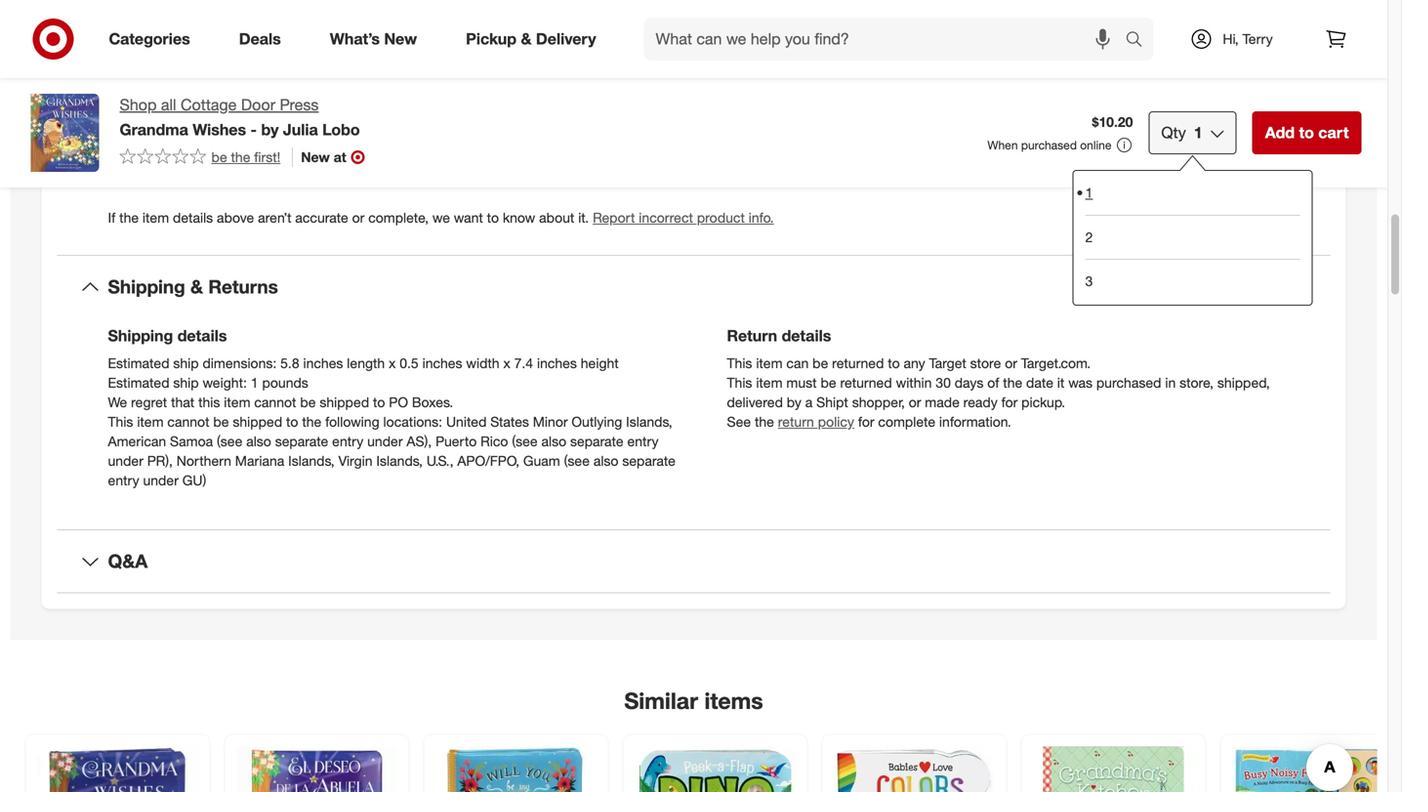 Task type: locate. For each thing, give the bounding box(es) containing it.
2 horizontal spatial (see
[[564, 452, 590, 469]]

any
[[904, 354, 926, 372]]

1 vertical spatial by
[[787, 394, 802, 411]]

or right store
[[1005, 354, 1018, 372]]

1 horizontal spatial by
[[787, 394, 802, 411]]

qty
[[1162, 123, 1187, 142]]

details inside return details this item can be returned to any target store or target.com. this item must be returned within 30 days of the date it was purchased in store, shipped, delivered by a shipt shopper, or made ready for pickup. see the return policy for complete information.
[[782, 326, 832, 345]]

1 horizontal spatial entry
[[332, 433, 364, 450]]

first!
[[254, 148, 281, 165]]

search button
[[1117, 18, 1164, 64]]

el deseo de la abuela - by julia lobo (board book) image
[[237, 747, 397, 792]]

1 vertical spatial in
[[1166, 374, 1176, 391]]

shipping inside the shipping details estimated ship dimensions: 5.8 inches length x 0.5 inches width x 7.4 inches height estimated ship weight: 1 pounds we regret that this item cannot be shipped to po boxes.
[[108, 326, 173, 345]]

1 horizontal spatial islands,
[[377, 452, 423, 469]]

1 inside the shipping details estimated ship dimensions: 5.8 inches length x 0.5 inches width x 7.4 inches height estimated ship weight: 1 pounds we regret that this item cannot be shipped to po boxes.
[[251, 374, 258, 391]]

0 horizontal spatial inches
[[303, 354, 343, 372]]

2 horizontal spatial inches
[[537, 354, 577, 372]]

1 vertical spatial ship
[[173, 374, 199, 391]]

under down the locations:
[[367, 433, 403, 450]]

grandma's kitchen by madison lodi (board book) image
[[1034, 747, 1194, 792]]

if the item details above aren't accurate or complete, we want to know about it. report incorrect product info.
[[108, 209, 774, 226]]

new left 'at'
[[301, 148, 330, 165]]

deals
[[239, 29, 281, 48]]

be right can
[[813, 354, 829, 372]]

shipping down 'if'
[[108, 275, 185, 298]]

1 vertical spatial shipping
[[108, 326, 173, 345]]

details for return
[[782, 326, 832, 345]]

be down this
[[213, 413, 229, 430]]

or down within
[[909, 394, 922, 411]]

or
[[352, 209, 365, 226], [1005, 354, 1018, 372], [909, 394, 922, 411]]

1 shipping from the top
[[108, 275, 185, 298]]

to inside return details this item can be returned to any target store or target.com. this item must be returned within 30 days of the date it was purchased in store, shipped, delivered by a shipt shopper, or made ready for pickup. see the return policy for complete information.
[[888, 354, 900, 372]]

& for shipping
[[191, 275, 203, 298]]

inches right 5.8
[[303, 354, 343, 372]]

& left the "returns" at top left
[[191, 275, 203, 298]]

dimensions:
[[203, 354, 277, 372]]

ship
[[173, 354, 199, 372], [173, 374, 199, 391]]

2 estimated from the top
[[108, 374, 169, 391]]

1 ship from the top
[[173, 354, 199, 372]]

delivery
[[536, 29, 596, 48]]

be left the usa
[[212, 148, 227, 165]]

1 horizontal spatial 1
[[1086, 184, 1093, 201]]

1 right qty
[[1195, 123, 1203, 142]]

1 horizontal spatial new
[[384, 29, 417, 48]]

this up delivered
[[727, 374, 753, 391]]

: left made
[[148, 145, 151, 163]]

width
[[466, 354, 500, 372]]

2 ship from the top
[[173, 374, 199, 391]]

wishes
[[193, 120, 246, 139]]

2 horizontal spatial also
[[594, 452, 619, 469]]

in left store,
[[1166, 374, 1176, 391]]

(dpci)
[[196, 86, 238, 103]]

complete,
[[369, 209, 429, 226]]

be the first! link
[[120, 147, 281, 167]]

0 horizontal spatial or
[[352, 209, 365, 226]]

purchased right when
[[1022, 138, 1077, 152]]

number
[[141, 86, 193, 103]]

03-
[[274, 86, 294, 103]]

to inside button
[[1300, 123, 1315, 142]]

add to cart
[[1266, 123, 1350, 142]]

be
[[212, 148, 227, 165], [813, 354, 829, 372], [821, 374, 837, 391], [300, 394, 316, 411], [213, 413, 229, 430]]

this down return
[[727, 354, 753, 372]]

1 horizontal spatial shipped
[[320, 394, 369, 411]]

to inside the shipping details estimated ship dimensions: 5.8 inches length x 0.5 inches width x 7.4 inches height estimated ship weight: 1 pounds we regret that this item cannot be shipped to po boxes.
[[373, 394, 385, 411]]

by left a
[[787, 394, 802, 411]]

1 vertical spatial this
[[727, 374, 753, 391]]

delivered
[[727, 394, 783, 411]]

(see down states
[[512, 433, 538, 450]]

0 vertical spatial or
[[352, 209, 365, 226]]

1 vertical spatial or
[[1005, 354, 1018, 372]]

or right accurate
[[352, 209, 365, 226]]

1 up 2
[[1086, 184, 1093, 201]]

1 horizontal spatial or
[[909, 394, 922, 411]]

info.
[[749, 209, 774, 226]]

: left 9781646387892
[[137, 26, 141, 43]]

1 link
[[1086, 171, 1301, 215]]

1 vertical spatial :
[[238, 86, 242, 103]]

0 vertical spatial new
[[384, 29, 417, 48]]

0 horizontal spatial x
[[389, 354, 396, 372]]

2 horizontal spatial or
[[1005, 354, 1018, 372]]

shipping details estimated ship dimensions: 5.8 inches length x 0.5 inches width x 7.4 inches height estimated ship weight: 1 pounds we regret that this item cannot be shipped to po boxes.
[[108, 326, 619, 411]]

return details this item can be returned to any target store or target.com. this item must be returned within 30 days of the date it was purchased in store, shipped, delivered by a shipt shopper, or made ready for pickup. see the return policy for complete information.
[[727, 326, 1271, 430]]

1 horizontal spatial x
[[504, 354, 511, 372]]

shipped up following
[[320, 394, 369, 411]]

shipped up mariana
[[233, 413, 282, 430]]

about
[[539, 209, 575, 226]]

1 horizontal spatial (see
[[512, 433, 538, 450]]

3
[[1086, 273, 1093, 290]]

pounds
[[262, 374, 309, 391]]

we
[[433, 209, 450, 226]]

1 horizontal spatial inches
[[423, 354, 463, 372]]

inches right '7.4'
[[537, 354, 577, 372]]

details up can
[[782, 326, 832, 345]]

1 horizontal spatial &
[[521, 29, 532, 48]]

in
[[194, 145, 204, 163], [1166, 374, 1176, 391]]

0 horizontal spatial by
[[261, 120, 279, 139]]

the left following
[[302, 413, 322, 430]]

1 vertical spatial estimated
[[108, 374, 169, 391]]

0 vertical spatial by
[[261, 120, 279, 139]]

hi,
[[1223, 30, 1239, 47]]

cottage
[[181, 95, 237, 114]]

by right -
[[261, 120, 279, 139]]

islands, down as),
[[377, 452, 423, 469]]

0 horizontal spatial purchased
[[1022, 138, 1077, 152]]

7.4
[[514, 354, 533, 372]]

2 x from the left
[[504, 354, 511, 372]]

for down shopper,
[[859, 413, 875, 430]]

this down we
[[108, 413, 133, 430]]

for right the ready at the right of page
[[1002, 394, 1018, 411]]

0 horizontal spatial cannot
[[167, 413, 210, 430]]

0 vertical spatial cannot
[[254, 394, 296, 411]]

shipping up regret
[[108, 326, 173, 345]]

the left first!
[[231, 148, 250, 165]]

1 vertical spatial shipped
[[233, 413, 282, 430]]

cannot
[[254, 394, 296, 411], [167, 413, 210, 430]]

the right of
[[1004, 374, 1023, 391]]

item inside the shipping details estimated ship dimensions: 5.8 inches length x 0.5 inches width x 7.4 inches height estimated ship weight: 1 pounds we regret that this item cannot be shipped to po boxes.
[[224, 394, 251, 411]]

(see up 'northern'
[[217, 433, 243, 450]]

islands, right the outlying
[[626, 413, 673, 430]]

1 vertical spatial for
[[859, 413, 875, 430]]

accurate
[[295, 209, 348, 226]]

returns
[[208, 275, 278, 298]]

1 vertical spatial &
[[191, 275, 203, 298]]

shipped,
[[1218, 374, 1271, 391]]

item down weight:
[[224, 394, 251, 411]]

also down minor
[[542, 433, 567, 450]]

1 horizontal spatial in
[[1166, 374, 1176, 391]]

details inside the shipping details estimated ship dimensions: 5.8 inches length x 0.5 inches width x 7.4 inches height estimated ship weight: 1 pounds we regret that this item cannot be shipped to po boxes.
[[178, 326, 227, 345]]

we
[[108, 394, 127, 411]]

2 horizontal spatial islands,
[[626, 413, 673, 430]]

shop
[[120, 95, 157, 114]]

0 horizontal spatial new
[[301, 148, 330, 165]]

all
[[161, 95, 176, 114]]

1 vertical spatial purchased
[[1097, 374, 1162, 391]]

2 horizontal spatial :
[[238, 86, 242, 103]]

1 horizontal spatial :
[[148, 145, 151, 163]]

1 down dimensions:
[[251, 374, 258, 391]]

similar
[[625, 687, 699, 715]]

1 horizontal spatial cannot
[[254, 394, 296, 411]]

incorrect
[[639, 209, 694, 226]]

when
[[988, 138, 1018, 152]]

policy
[[818, 413, 855, 430]]

x left '7.4'
[[504, 354, 511, 372]]

x left 0.5
[[389, 354, 396, 372]]

2 horizontal spatial 1
[[1195, 123, 1203, 142]]

guam
[[524, 452, 561, 469]]

4205
[[294, 86, 325, 103]]

cannot up samoa
[[167, 413, 210, 430]]

2 shipping from the top
[[108, 326, 173, 345]]

cannot up this item cannot be shipped to the following locations:
[[254, 394, 296, 411]]

0 horizontal spatial &
[[191, 275, 203, 298]]

u.s.,
[[427, 452, 454, 469]]

islands,
[[626, 413, 673, 430], [288, 452, 335, 469], [377, 452, 423, 469]]

shipping inside dropdown button
[[108, 275, 185, 298]]

locations:
[[383, 413, 443, 430]]

to right add in the right top of the page
[[1300, 123, 1315, 142]]

made
[[925, 394, 960, 411]]

0 horizontal spatial shipped
[[233, 413, 282, 430]]

to left po
[[373, 394, 385, 411]]

also
[[246, 433, 271, 450], [542, 433, 567, 450], [594, 452, 619, 469]]

by
[[261, 120, 279, 139], [787, 394, 802, 411]]

pickup & delivery link
[[450, 18, 621, 61]]

1 horizontal spatial purchased
[[1097, 374, 1162, 391]]

this
[[198, 394, 220, 411]]

by inside shop all cottage door press grandma wishes - by julia lobo
[[261, 120, 279, 139]]

add
[[1266, 123, 1295, 142]]

to
[[1300, 123, 1315, 142], [487, 209, 499, 226], [888, 354, 900, 372], [373, 394, 385, 411], [286, 413, 298, 430]]

0 horizontal spatial in
[[194, 145, 204, 163]]

(see right the guam
[[564, 452, 590, 469]]

& inside dropdown button
[[191, 275, 203, 298]]

0 vertical spatial purchased
[[1022, 138, 1077, 152]]

1 horizontal spatial also
[[542, 433, 567, 450]]

item down regret
[[137, 413, 164, 430]]

item
[[108, 86, 137, 103]]

days
[[955, 374, 984, 391]]

length
[[347, 354, 385, 372]]

add to cart button
[[1253, 111, 1362, 154]]

pickup & delivery
[[466, 29, 596, 48]]

origin
[[108, 145, 148, 163]]

inches right 0.5
[[423, 354, 463, 372]]

cannot inside the shipping details estimated ship dimensions: 5.8 inches length x 0.5 inches width x 7.4 inches height estimated ship weight: 1 pounds we regret that this item cannot be shipped to po boxes.
[[254, 394, 296, 411]]

item left can
[[756, 354, 783, 372]]

also up mariana
[[246, 433, 271, 450]]

gu)
[[182, 472, 206, 489]]

0 vertical spatial shipped
[[320, 394, 369, 411]]

new right what's
[[384, 29, 417, 48]]

1
[[1195, 123, 1203, 142], [1086, 184, 1093, 201], [251, 374, 258, 391]]

regret
[[131, 394, 167, 411]]

purchased right was on the top of the page
[[1097, 374, 1162, 391]]

pickup
[[466, 29, 517, 48]]

0 vertical spatial :
[[137, 26, 141, 43]]

islands, left virgin at the bottom left
[[288, 452, 335, 469]]

to left any
[[888, 354, 900, 372]]

0 vertical spatial estimated
[[108, 354, 169, 372]]

in right made
[[194, 145, 204, 163]]

1 horizontal spatial for
[[1002, 394, 1018, 411]]

: left the 059-
[[238, 86, 242, 103]]

2 vertical spatial :
[[148, 145, 151, 163]]

0 vertical spatial ship
[[173, 354, 199, 372]]

under down pr),
[[143, 472, 179, 489]]

q&a button
[[57, 530, 1331, 593]]

by inside return details this item can be returned to any target store or target.com. this item must be returned within 30 days of the date it was purchased in store, shipped, delivered by a shipt shopper, or made ready for pickup. see the return policy for complete information.
[[787, 394, 802, 411]]

under down american
[[108, 452, 143, 469]]

virgin
[[339, 452, 373, 469]]

store
[[971, 354, 1002, 372]]

item
[[143, 209, 169, 226], [756, 354, 783, 372], [756, 374, 783, 391], [224, 394, 251, 411], [137, 413, 164, 430]]

1 vertical spatial new
[[301, 148, 330, 165]]

details up dimensions:
[[178, 326, 227, 345]]

& right pickup
[[521, 29, 532, 48]]

0 vertical spatial shipping
[[108, 275, 185, 298]]

0 vertical spatial &
[[521, 29, 532, 48]]

2 vertical spatial 1
[[251, 374, 258, 391]]

0 horizontal spatial 1
[[251, 374, 258, 391]]

(see
[[217, 433, 243, 450], [512, 433, 538, 450], [564, 452, 590, 469]]

be down pounds
[[300, 394, 316, 411]]

also down the outlying
[[594, 452, 619, 469]]

0 horizontal spatial :
[[137, 26, 141, 43]]



Task type: vqa. For each thing, say whether or not it's contained in the screenshot.
the middle Today
no



Task type: describe. For each thing, give the bounding box(es) containing it.
1 estimated from the top
[[108, 354, 169, 372]]

puerto
[[436, 433, 477, 450]]

the down the "wishes"
[[208, 145, 228, 163]]

complete
[[879, 413, 936, 430]]

the down delivered
[[755, 413, 775, 430]]

purchased inside return details this item can be returned to any target store or target.com. this item must be returned within 30 days of the date it was purchased in store, shipped, delivered by a shipt shopper, or made ready for pickup. see the return policy for complete information.
[[1097, 374, 1162, 391]]

upc
[[108, 26, 137, 43]]

1 inches from the left
[[303, 354, 343, 372]]

1 x from the left
[[389, 354, 396, 372]]

this item cannot be shipped to the following locations:
[[108, 413, 443, 430]]

to down pounds
[[286, 413, 298, 430]]

What can we help you find? suggestions appear below search field
[[644, 18, 1131, 61]]

similar items
[[625, 687, 764, 715]]

northern
[[177, 452, 231, 469]]

shipping for shipping details estimated ship dimensions: 5.8 inches length x 0.5 inches width x 7.4 inches height estimated ship weight: 1 pounds we regret that this item cannot be shipped to po boxes.
[[108, 326, 173, 345]]

1 vertical spatial cannot
[[167, 413, 210, 430]]

shop all cottage door press grandma wishes - by julia lobo
[[120, 95, 360, 139]]

pickup.
[[1022, 394, 1066, 411]]

lobo
[[323, 120, 360, 139]]

door
[[241, 95, 276, 114]]

q&a
[[108, 550, 148, 572]]

dino - (peek-a-flap children's interactive lift-a-flap board book) by jaye garnett (board book) image
[[635, 747, 796, 792]]

aren't
[[258, 209, 292, 226]]

2
[[1086, 229, 1093, 246]]

5.8
[[281, 354, 300, 372]]

julia
[[283, 120, 318, 139]]

terry
[[1243, 30, 1273, 47]]

be up shipt
[[821, 374, 837, 391]]

grandma wishes (julia lobo) (board book) image
[[38, 747, 198, 792]]

2 inches from the left
[[423, 354, 463, 372]]

qty 1
[[1162, 123, 1203, 142]]

know
[[503, 209, 536, 226]]

pr),
[[147, 452, 173, 469]]

see
[[727, 413, 751, 430]]

0 horizontal spatial islands,
[[288, 452, 335, 469]]

made
[[155, 145, 190, 163]]

0 vertical spatial for
[[1002, 394, 1018, 411]]

shipt
[[817, 394, 849, 411]]

item up delivered
[[756, 374, 783, 391]]

0 vertical spatial 1
[[1195, 123, 1203, 142]]

target.com.
[[1022, 354, 1091, 372]]

image of grandma wishes - by julia lobo image
[[26, 94, 104, 172]]

united
[[446, 413, 487, 430]]

to right want
[[487, 209, 499, 226]]

3 inches from the left
[[537, 354, 577, 372]]

be the first!
[[212, 148, 281, 165]]

30
[[936, 374, 951, 391]]

can
[[787, 354, 809, 372]]

2 vertical spatial under
[[143, 472, 179, 489]]

samoa
[[170, 433, 213, 450]]

babies love colors by michele rhodes - conway - by michele rhodes-conway ( board book ) image
[[835, 747, 995, 792]]

minor
[[533, 413, 568, 430]]

0.5
[[400, 354, 419, 372]]

0 horizontal spatial also
[[246, 433, 271, 450]]

it
[[1058, 374, 1065, 391]]

in inside return details this item can be returned to any target store or target.com. this item must be returned within 30 days of the date it was purchased in store, shipped, delivered by a shipt shopper, or made ready for pickup. see the return policy for complete information.
[[1166, 374, 1176, 391]]

059-
[[246, 86, 274, 103]]

within
[[896, 374, 932, 391]]

hi, terry
[[1223, 30, 1273, 47]]

: for 9781646387892
[[137, 26, 141, 43]]

cart
[[1319, 123, 1350, 142]]

at
[[334, 148, 346, 165]]

that
[[171, 394, 195, 411]]

product
[[697, 209, 745, 226]]

search
[[1117, 31, 1164, 50]]

2 vertical spatial or
[[909, 394, 922, 411]]

weight:
[[203, 374, 247, 391]]

must
[[787, 374, 817, 391]]

shipping for shipping & returns
[[108, 275, 185, 298]]

usa
[[231, 145, 259, 163]]

what's
[[330, 29, 380, 48]]

of
[[988, 374, 1000, 391]]

& for pickup
[[521, 29, 532, 48]]

the right 'if'
[[119, 209, 139, 226]]

upc : 9781646387892
[[108, 26, 244, 43]]

it.
[[579, 209, 589, 226]]

0 vertical spatial returned
[[832, 354, 884, 372]]

0 horizontal spatial for
[[859, 413, 875, 430]]

rico
[[481, 433, 508, 450]]

3 link
[[1086, 259, 1301, 303]]

shipping & returns button
[[57, 256, 1331, 318]]

outlying
[[572, 413, 623, 430]]

return
[[727, 326, 778, 345]]

0 vertical spatial under
[[367, 433, 403, 450]]

0 horizontal spatial (see
[[217, 433, 243, 450]]

what's new link
[[313, 18, 442, 61]]

1 vertical spatial returned
[[841, 374, 893, 391]]

0 horizontal spatial entry
[[108, 472, 139, 489]]

target
[[930, 354, 967, 372]]

height
[[581, 354, 619, 372]]

2 horizontal spatial entry
[[628, 433, 659, 450]]

item number (dpci) : 059-03-4205
[[108, 86, 325, 103]]

be inside the shipping details estimated ship dimensions: 5.8 inches length x 0.5 inches width x 7.4 inches height estimated ship weight: 1 pounds we regret that this item cannot be shipped to po boxes.
[[300, 394, 316, 411]]

what's new
[[330, 29, 417, 48]]

as),
[[407, 433, 432, 450]]

information.
[[940, 413, 1012, 430]]

: for made in the usa
[[148, 145, 151, 163]]

following
[[325, 413, 380, 430]]

new at
[[301, 148, 346, 165]]

shipped inside the shipping details estimated ship dimensions: 5.8 inches length x 0.5 inches width x 7.4 inches height estimated ship weight: 1 pounds we regret that this item cannot be shipped to po boxes.
[[320, 394, 369, 411]]

0 vertical spatial this
[[727, 354, 753, 372]]

want
[[454, 209, 483, 226]]

2 vertical spatial this
[[108, 413, 133, 430]]

$10.20
[[1093, 113, 1134, 131]]

boxes.
[[412, 394, 453, 411]]

items
[[705, 687, 764, 715]]

grandma
[[120, 120, 188, 139]]

0 vertical spatial in
[[194, 145, 204, 163]]

1 vertical spatial 1
[[1086, 184, 1093, 201]]

details left above
[[173, 209, 213, 226]]

1 vertical spatial under
[[108, 452, 143, 469]]

press
[[280, 95, 319, 114]]

date
[[1027, 374, 1054, 391]]

item right 'if'
[[143, 209, 169, 226]]

details for shipping
[[178, 326, 227, 345]]

will you be my sunshine (julia lobo) (board book) image
[[436, 747, 596, 792]]

online
[[1081, 138, 1112, 152]]

return policy link
[[778, 413, 855, 430]]

shopper,
[[853, 394, 905, 411]]

busy noisy farm - by  julia lobo (board book) image
[[1233, 747, 1394, 792]]

states
[[491, 413, 529, 430]]

ready
[[964, 394, 998, 411]]

9781646387892
[[145, 26, 244, 43]]

when purchased online
[[988, 138, 1112, 152]]



